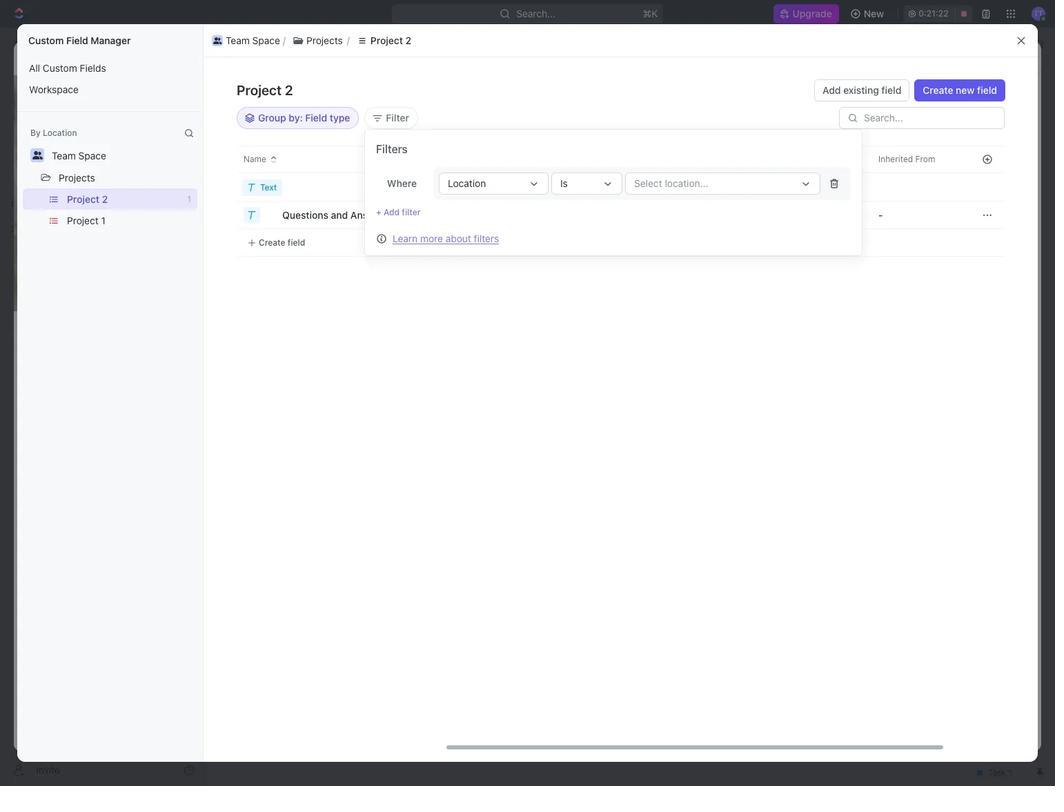 Task type: describe. For each thing, give the bounding box(es) containing it.
0 vertical spatial custom
[[28, 35, 64, 46]]

custom fields element
[[61, 651, 655, 713]]

calendar link
[[350, 124, 393, 143]]

to for to do
[[869, 153, 879, 164]]

space left projects link
[[259, 38, 286, 50]]

home
[[33, 72, 60, 84]]

project inside "button"
[[67, 215, 99, 226]]

table
[[419, 127, 443, 139]]

nov
[[834, 52, 849, 63]]

0 horizontal spatial project 2 link
[[210, 52, 250, 64]]

list containing all custom fields
[[17, 57, 203, 100]]

add left the existing
[[823, 84, 841, 96]]

grid containing questions and answers
[[204, 146, 1005, 751]]

hide button
[[876, 124, 918, 143]]

changed status from for complete
[[753, 264, 838, 274]]

filter button
[[365, 107, 418, 129]]

learn more about filters
[[393, 232, 499, 244]]

board link
[[255, 124, 285, 143]]

0 horizontal spatial /
[[201, 52, 204, 64]]

learn
[[393, 232, 418, 244]]

0:21:22 button
[[905, 6, 973, 22]]

search
[[837, 127, 869, 139]]

field inside questions and answers row group
[[288, 237, 305, 248]]

created for created on nov 17
[[788, 52, 820, 63]]

0 vertical spatial projects button
[[286, 32, 350, 49]]

fields
[[80, 62, 106, 74]]

tree inside sidebar navigation
[[6, 240, 200, 427]]

team inside list
[[226, 34, 250, 46]]

0 vertical spatial in
[[256, 195, 265, 205]]

text
[[260, 182, 277, 192]]

field for create new field
[[978, 84, 998, 96]]

0 horizontal spatial team space button
[[46, 144, 112, 166]]

in inside task sidebar content section
[[849, 231, 856, 241]]

changed for to do
[[755, 153, 789, 164]]

added watcher:
[[771, 175, 836, 186]]

manager
[[91, 35, 131, 46]]

sidebar navigation
[[0, 28, 206, 787]]

action items button
[[183, 580, 258, 605]]

-
[[879, 209, 884, 221]]

list
[[310, 127, 327, 139]]

custom field manager
[[28, 35, 131, 46]]

invite
[[36, 764, 60, 776]]

inbox link
[[6, 90, 200, 113]]

1 vertical spatial projects button
[[52, 166, 101, 189]]

1 horizontal spatial task
[[389, 195, 408, 205]]

changed status from for to do
[[753, 153, 838, 164]]

by
[[636, 154, 646, 164]]

favorites button
[[6, 197, 53, 214]]

+ add filter
[[376, 207, 421, 218]]

existing
[[844, 84, 880, 96]]

com
[[738, 175, 931, 197]]

location inside dropdown button
[[448, 177, 486, 189]]

create for create field
[[259, 237, 286, 248]]

favorites
[[11, 200, 47, 211]]

about
[[446, 232, 472, 244]]

press space to select this row. row containing -
[[445, 202, 998, 229]]

projects link
[[298, 36, 355, 52]]

questions and answers row group
[[204, 174, 480, 257]]

1 horizontal spatial project 2 link
[[364, 36, 425, 52]]

1 vertical spatial add task button
[[354, 192, 413, 209]]

complete
[[846, 264, 889, 274]]

date created
[[741, 154, 793, 164]]

do for to do to
[[860, 209, 871, 219]]

inherited
[[879, 154, 914, 164]]

watcher:
[[800, 175, 834, 186]]

2 inside button
[[406, 34, 412, 46]]

home link
[[6, 67, 200, 89]]

name row
[[204, 146, 445, 173]]

select location... button
[[626, 173, 821, 195]]

list containing team space
[[209, 32, 1011, 49]]

Search tasks... text field
[[884, 157, 1022, 177]]

1 horizontal spatial 1
[[187, 194, 191, 204]]

Search... text field
[[865, 113, 997, 124]]

all custom fields
[[29, 62, 106, 74]]

0 vertical spatial team space button
[[209, 32, 283, 49]]

by location
[[30, 128, 77, 138]]

status for to do
[[791, 153, 815, 164]]

more
[[421, 232, 443, 244]]

action
[[188, 586, 221, 599]]

inbox
[[33, 95, 57, 107]]

by
[[30, 128, 41, 138]]

1 horizontal spatial /
[[293, 38, 296, 50]]

team down by location
[[52, 150, 76, 162]]

status for complete
[[791, 264, 815, 274]]

is
[[561, 177, 568, 189]]

to do to
[[846, 209, 884, 219]]

upgrade
[[793, 8, 833, 19]]

1 vertical spatial filters
[[474, 232, 499, 244]]

questions
[[282, 209, 329, 221]]

1 for project 1
[[101, 215, 106, 226]]

workspace
[[29, 84, 79, 95]]

0 horizontal spatial team space link
[[91, 52, 146, 64]]

spaces
[[11, 224, 40, 234]]

to for to do to
[[849, 209, 858, 219]]

press space to select this row. row inside questions and answers row group
[[204, 201, 445, 229]]

custom inside "button"
[[43, 62, 77, 74]]

filter
[[402, 207, 421, 218]]

assignees
[[575, 162, 616, 172]]

add right +
[[384, 207, 400, 218]]

action items
[[188, 586, 252, 599]]

0:21:22
[[919, 8, 949, 19]]

new button
[[845, 3, 893, 25]]

name
[[244, 154, 266, 164]]

task 1
[[278, 240, 306, 252]]

create new field button
[[915, 79, 1006, 102]]

activity
[[1008, 108, 1035, 117]]

board
[[258, 127, 285, 139]]

where
[[387, 177, 417, 189]]

inherited from
[[879, 154, 936, 164]]

all custom fields button
[[23, 57, 197, 79]]

and
[[331, 209, 348, 221]]

date
[[741, 154, 759, 164]]

search button
[[819, 124, 873, 143]]

customize
[[938, 127, 987, 139]]

docs
[[33, 119, 56, 131]]

projects inside list
[[307, 34, 343, 46]]

eloisefrancis23@gmail.
[[836, 175, 931, 186]]

2 horizontal spatial /
[[358, 38, 361, 50]]

created on nov 17
[[788, 52, 860, 63]]

team space, , element
[[72, 51, 86, 65]]

new
[[864, 8, 885, 19]]

0 vertical spatial in progress
[[256, 195, 312, 205]]



Task type: locate. For each thing, give the bounding box(es) containing it.
1 vertical spatial changed
[[755, 264, 789, 274]]

in progress down to do to
[[846, 231, 895, 241]]

new
[[957, 84, 975, 96]]

add existing field button
[[815, 79, 910, 102]]

progress inside task sidebar content section
[[858, 231, 893, 241]]

2 vertical spatial 1
[[302, 240, 306, 252]]

1 vertical spatial add task
[[371, 195, 408, 205]]

1 you from the top
[[738, 153, 753, 164]]

user group image for rightmost team space link
[[219, 41, 228, 48]]

1 horizontal spatial team space link
[[215, 36, 290, 52]]

1 horizontal spatial hide
[[892, 127, 913, 139]]

0 horizontal spatial field
[[288, 237, 305, 248]]

create for create new field
[[923, 84, 954, 96]]

0 horizontal spatial task
[[278, 240, 299, 252]]

2 from from the top
[[818, 264, 836, 274]]

1 vertical spatial list
[[17, 57, 203, 100]]

team right user group icon
[[226, 34, 250, 46]]

0 vertical spatial progress
[[267, 195, 312, 205]]

gantt link
[[466, 124, 494, 143]]

team space button up / project 2
[[209, 32, 283, 49]]

1 vertical spatial custom
[[43, 62, 77, 74]]

2 status from the top
[[791, 264, 815, 274]]

1 horizontal spatial in progress
[[846, 231, 895, 241]]

0 horizontal spatial in
[[256, 195, 265, 205]]

hide button
[[711, 159, 741, 175]]

to left -
[[849, 209, 858, 219]]

questions and answers
[[282, 209, 390, 221]]

search...
[[517, 8, 556, 19]]

project 2 button
[[350, 32, 419, 49]]

custom
[[28, 35, 64, 46], [43, 62, 77, 74]]

customize button
[[920, 124, 991, 143]]

created
[[788, 52, 820, 63], [603, 154, 634, 164], [762, 154, 793, 164]]

all
[[29, 62, 40, 74]]

1 horizontal spatial progress
[[858, 231, 893, 241]]

1 horizontal spatial add task
[[956, 88, 998, 100]]

you for to do
[[738, 153, 753, 164]]

2 vertical spatial list
[[17, 189, 203, 231]]

0 vertical spatial you
[[738, 153, 753, 164]]

grid
[[204, 146, 1005, 751]]

1 vertical spatial from
[[818, 264, 836, 274]]

location
[[43, 128, 77, 138], [448, 177, 486, 189]]

field down the questions
[[288, 237, 305, 248]]

row containing location(s)
[[445, 146, 998, 173]]

created left by
[[603, 154, 634, 164]]

field
[[66, 35, 88, 46]]

space right user group icon
[[252, 34, 280, 46]]

hide inside hide dropdown button
[[892, 127, 913, 139]]

0 horizontal spatial filters
[[376, 143, 408, 155]]

0 vertical spatial from
[[818, 153, 836, 164]]

1 horizontal spatial filters
[[474, 232, 499, 244]]

0 horizontal spatial add task
[[371, 195, 408, 205]]

docs link
[[6, 114, 200, 136]]

user group image
[[219, 41, 228, 48], [14, 271, 25, 279]]

location down the location(s)
[[448, 177, 486, 189]]

custom up 'workspace'
[[43, 62, 77, 74]]

location...
[[665, 177, 709, 189]]

1 vertical spatial in
[[849, 231, 856, 241]]

1 vertical spatial progress
[[858, 231, 893, 241]]

text button
[[242, 179, 283, 196]]

learn more about filters link
[[393, 232, 499, 244]]

changed
[[755, 153, 789, 164], [755, 264, 789, 274]]

do left -
[[860, 209, 871, 219]]

list containing project 2
[[17, 189, 203, 231]]

add task button up the customize
[[948, 84, 1006, 106]]

workspace button
[[23, 79, 197, 100]]

progress up the questions
[[267, 195, 312, 205]]

1 horizontal spatial field
[[882, 84, 902, 96]]

space down docs link
[[78, 150, 106, 162]]

+
[[376, 207, 382, 218]]

select
[[635, 177, 663, 189]]

project inside button
[[371, 34, 403, 46]]

hide up select location... "dropdown button"
[[717, 162, 735, 172]]

hide up inherited from
[[892, 127, 913, 139]]

eloisefrancis23@gmail. com
[[738, 175, 931, 197]]

do
[[881, 153, 892, 164], [860, 209, 871, 219]]

location button
[[439, 173, 549, 195]]

team
[[226, 34, 250, 46], [232, 38, 256, 50], [91, 52, 115, 64], [52, 150, 76, 162]]

1
[[187, 194, 191, 204], [101, 215, 106, 226], [302, 240, 306, 252]]

0 horizontal spatial progress
[[267, 195, 312, 205]]

status left the 'complete'
[[791, 264, 815, 274]]

cell inside press space to select this row. "row"
[[204, 202, 238, 229]]

1 inside 'link'
[[302, 240, 306, 252]]

team down the manager at the left top
[[91, 52, 115, 64]]

is button
[[552, 173, 623, 195]]

add existing field
[[823, 84, 902, 96]]

location(s)
[[465, 154, 509, 164]]

0 vertical spatial changed status from
[[753, 153, 838, 164]]

project 2 link down user group icon
[[210, 52, 250, 64]]

column header
[[204, 146, 215, 173], [204, 146, 238, 173]]

create field button
[[242, 234, 311, 251]]

field for add existing field
[[882, 84, 902, 96]]

2
[[406, 34, 412, 46], [416, 38, 422, 50], [244, 52, 250, 64], [285, 82, 293, 98], [306, 82, 317, 105], [102, 193, 108, 205], [328, 195, 333, 205]]

0 horizontal spatial hide
[[717, 162, 735, 172]]

1 from from the top
[[818, 153, 836, 164]]

0 vertical spatial task
[[977, 88, 998, 100]]

created by
[[603, 154, 646, 164]]

in down to do to
[[849, 231, 856, 241]]

press space to select this row. row
[[445, 174, 998, 202], [204, 201, 445, 229], [445, 202, 998, 229], [445, 229, 998, 257]]

0 vertical spatial changed
[[755, 153, 789, 164]]

/ project 2
[[201, 52, 250, 64]]

to left inherited on the right top of page
[[869, 153, 879, 164]]

1 vertical spatial changed status from
[[753, 264, 838, 274]]

dashboards link
[[6, 137, 200, 160]]

0 horizontal spatial create
[[259, 237, 286, 248]]

you down - row group
[[738, 264, 753, 274]]

team space button down by location
[[46, 144, 112, 166]]

1 vertical spatial hide
[[717, 162, 735, 172]]

user group image
[[213, 37, 222, 44]]

items
[[224, 586, 252, 599]]

0 vertical spatial filters
[[376, 143, 408, 155]]

0 vertical spatial 1
[[187, 194, 191, 204]]

create down the questions
[[259, 237, 286, 248]]

status
[[791, 153, 815, 164], [791, 264, 815, 274]]

filter
[[386, 112, 410, 124]]

filters right about
[[474, 232, 499, 244]]

create left new
[[923, 84, 954, 96]]

17
[[852, 52, 860, 63]]

you up clickbot
[[738, 153, 753, 164]]

2 horizontal spatial field
[[978, 84, 998, 96]]

to down the eloisefrancis23@gmail. in the right top of the page
[[874, 209, 881, 219]]

1 vertical spatial task
[[389, 195, 408, 205]]

2 you from the top
[[738, 264, 753, 274]]

task down the questions
[[278, 240, 299, 252]]

0 horizontal spatial do
[[860, 209, 871, 219]]

space down the manager at the left top
[[118, 52, 146, 64]]

1 vertical spatial do
[[860, 209, 871, 219]]

team up / project 2
[[232, 38, 256, 50]]

changed for complete
[[755, 264, 789, 274]]

1 changed from the top
[[755, 153, 789, 164]]

1 horizontal spatial team space button
[[209, 32, 283, 49]]

task 1 link
[[275, 236, 479, 256]]

1 vertical spatial you
[[738, 264, 753, 274]]

team space inside list
[[226, 34, 280, 46]]

created for created by
[[603, 154, 634, 164]]

0 vertical spatial hide
[[892, 127, 913, 139]]

task right new
[[977, 88, 998, 100]]

task sidebar content section
[[710, 75, 1000, 752]]

press space to select this row. row containing questions and answers
[[204, 201, 445, 229]]

task
[[977, 88, 998, 100], [389, 195, 408, 205], [278, 240, 299, 252]]

gantt
[[469, 127, 494, 139]]

in progress down text
[[256, 195, 312, 205]]

0 vertical spatial list
[[209, 32, 1011, 49]]

add up the customize
[[956, 88, 974, 100]]

task inside 'link'
[[278, 240, 299, 252]]

you for complete
[[738, 264, 753, 274]]

1 vertical spatial location
[[448, 177, 486, 189]]

hide inside hide button
[[717, 162, 735, 172]]

2 changed from the top
[[755, 264, 789, 274]]

create
[[923, 84, 954, 96], [259, 237, 286, 248]]

user group image down spaces
[[14, 271, 25, 279]]

field right new
[[978, 84, 998, 96]]

from left the 'complete'
[[818, 264, 836, 274]]

projects button
[[286, 32, 350, 49], [52, 166, 101, 189]]

2 vertical spatial task
[[278, 240, 299, 252]]

from for complete
[[818, 264, 836, 274]]

project 2 inside button
[[371, 34, 412, 46]]

add up +
[[371, 195, 387, 205]]

0 vertical spatial create
[[923, 84, 954, 96]]

share button
[[866, 47, 909, 69]]

from up watcher:
[[818, 153, 836, 164]]

cell
[[445, 174, 584, 202], [584, 174, 722, 202], [722, 174, 860, 202], [860, 174, 998, 202], [971, 174, 1005, 202], [204, 202, 238, 229], [445, 202, 584, 229], [584, 202, 722, 229], [722, 202, 860, 229], [445, 229, 584, 257], [584, 229, 722, 257], [722, 229, 860, 257], [860, 229, 998, 257], [971, 229, 1005, 257]]

do up the eloisefrancis23@gmail. in the right top of the page
[[881, 153, 892, 164]]

1 for task 1
[[302, 240, 306, 252]]

2 horizontal spatial 1
[[302, 240, 306, 252]]

in
[[256, 195, 265, 205], [849, 231, 856, 241]]

row group
[[971, 174, 1005, 257]]

0 vertical spatial add task button
[[948, 84, 1006, 106]]

list
[[209, 32, 1011, 49], [17, 57, 203, 100], [17, 189, 203, 231]]

user group image inside team space link
[[219, 41, 228, 48]]

project 2
[[371, 34, 412, 46], [381, 38, 422, 50], [237, 82, 293, 98], [240, 82, 322, 105], [67, 193, 108, 205]]

team space inside team space link
[[232, 38, 286, 50]]

0 horizontal spatial location
[[43, 128, 77, 138]]

1 vertical spatial user group image
[[14, 271, 25, 279]]

tree
[[6, 240, 200, 427]]

from
[[818, 153, 836, 164], [818, 264, 836, 274]]

- row group
[[445, 174, 998, 257]]

projects
[[307, 34, 343, 46], [315, 38, 352, 50], [59, 172, 95, 184]]

1 vertical spatial in progress
[[846, 231, 895, 241]]

Edit task name text field
[[61, 380, 655, 407]]

filters
[[376, 143, 408, 155], [474, 232, 499, 244]]

field right the existing
[[882, 84, 902, 96]]

1 inside "button"
[[101, 215, 106, 226]]

1 changed status from from the top
[[753, 153, 838, 164]]

in down text
[[256, 195, 265, 205]]

0 horizontal spatial in progress
[[256, 195, 312, 205]]

0 horizontal spatial projects button
[[52, 166, 101, 189]]

add task button up answers
[[354, 192, 413, 209]]

answers
[[351, 209, 390, 221]]

add task up + add filter
[[371, 195, 408, 205]]

0 vertical spatial add task
[[956, 88, 998, 100]]

space inside list
[[252, 34, 280, 46]]

team space button
[[209, 32, 283, 49], [46, 144, 112, 166]]

from
[[916, 154, 936, 164]]

from for to do
[[818, 153, 836, 164]]

list link
[[307, 124, 327, 143]]

1 vertical spatial team space button
[[46, 144, 112, 166]]

0 vertical spatial do
[[881, 153, 892, 164]]

project 2 link right projects link
[[364, 36, 425, 52]]

0 horizontal spatial add task button
[[354, 192, 413, 209]]

1 horizontal spatial location
[[448, 177, 486, 189]]

in progress inside task sidebar content section
[[846, 231, 895, 241]]

in progress
[[256, 195, 312, 205], [846, 231, 895, 241]]

1 vertical spatial create
[[259, 237, 286, 248]]

0 horizontal spatial user group image
[[14, 271, 25, 279]]

2 changed status from from the top
[[753, 264, 838, 274]]

space
[[252, 34, 280, 46], [259, 38, 286, 50], [118, 52, 146, 64], [78, 150, 106, 162]]

project
[[371, 34, 403, 46], [381, 38, 413, 50], [210, 52, 241, 64], [237, 82, 282, 98], [240, 82, 302, 105], [67, 193, 100, 205], [67, 215, 99, 226]]

1 horizontal spatial in
[[849, 231, 856, 241]]

1 status from the top
[[791, 153, 815, 164]]

user group image inside tree
[[14, 271, 25, 279]]

to
[[869, 153, 879, 164], [849, 209, 858, 219], [874, 209, 881, 219]]

add task up the customize
[[956, 88, 998, 100]]

you
[[738, 153, 753, 164], [738, 264, 753, 274]]

calendar
[[352, 127, 393, 139]]

status up added watcher:
[[791, 153, 815, 164]]

1 horizontal spatial user group image
[[219, 41, 228, 48]]

created up added
[[762, 154, 793, 164]]

row
[[445, 146, 998, 173]]

do for to do
[[881, 153, 892, 164]]

create new field
[[923, 84, 998, 96]]

task up + add filter
[[389, 195, 408, 205]]

location up dashboards
[[43, 128, 77, 138]]

filters down the calendar
[[376, 143, 408, 155]]

0 vertical spatial location
[[43, 128, 77, 138]]

0 vertical spatial status
[[791, 153, 815, 164]]

share
[[874, 52, 900, 64]]

1 vertical spatial status
[[791, 264, 815, 274]]

1 vertical spatial 1
[[101, 215, 106, 226]]

2 horizontal spatial task
[[977, 88, 998, 100]]

1 horizontal spatial add task button
[[948, 84, 1006, 106]]

user group image for tree at the left of the page in sidebar navigation
[[14, 271, 25, 279]]

on
[[822, 52, 832, 63]]

0 horizontal spatial 1
[[101, 215, 106, 226]]

1 horizontal spatial create
[[923, 84, 954, 96]]

questions and answers button
[[281, 204, 398, 226]]

1 horizontal spatial projects button
[[286, 32, 350, 49]]

user group image up / project 2
[[219, 41, 228, 48]]

create inside questions and answers row group
[[259, 237, 286, 248]]

custom up all
[[28, 35, 64, 46]]

create field
[[259, 237, 305, 248]]

0 vertical spatial user group image
[[219, 41, 228, 48]]

table link
[[416, 124, 443, 143]]

1 horizontal spatial do
[[881, 153, 892, 164]]

created left on
[[788, 52, 820, 63]]

progress down -
[[858, 231, 893, 241]]

clickbot
[[738, 175, 771, 186]]



Task type: vqa. For each thing, say whether or not it's contained in the screenshot.
top Space, , element
no



